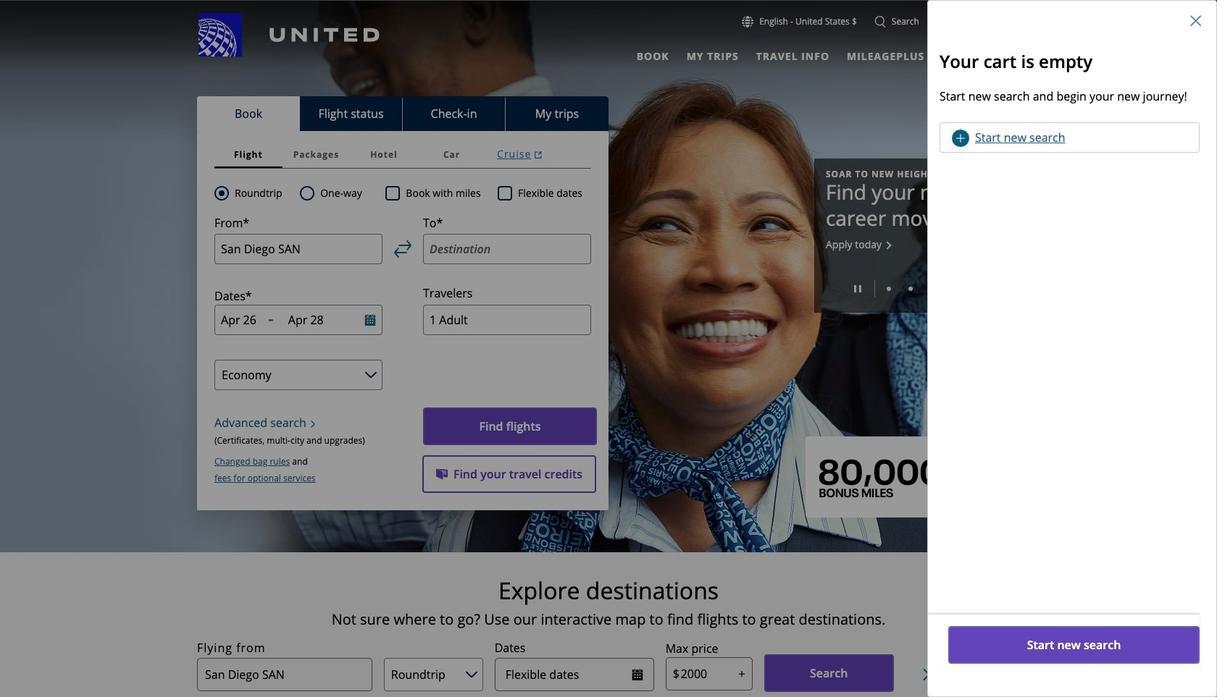 Task type: vqa. For each thing, say whether or not it's contained in the screenshot.
9th column header from left
no



Task type: describe. For each thing, give the bounding box(es) containing it.
1 vertical spatial tab list
[[197, 96, 609, 131]]

one way flight search element
[[315, 185, 362, 202]]

not sure where to go? use our interactive map to find flights to great destinations. element
[[114, 611, 1103, 629]]

please enter the max price in the input text or tab to access the slider to set the max price. element
[[666, 640, 718, 658]]

currently in english united states	$ enter to change image
[[742, 16, 754, 28]]

carousel buttons element
[[826, 275, 1008, 301]]

slide 3 of 6 image
[[930, 287, 935, 291]]

explore destinations element
[[114, 577, 1103, 606]]

flexible dates image
[[631, 670, 643, 681]]

close image
[[1190, 15, 1202, 27]]

round trip flight search element
[[229, 185, 282, 202]]

united logo link to homepage image
[[199, 13, 380, 57]]

0 vertical spatial tab list
[[628, 43, 980, 65]]

2 vertical spatial tab list
[[214, 141, 591, 169]]



Task type: locate. For each thing, give the bounding box(es) containing it.
book with miles element
[[386, 185, 498, 202]]

Return text field
[[288, 313, 345, 328]]

Departure text field
[[221, 313, 262, 328]]

reverse origin and destination image
[[394, 241, 412, 258]]

main content
[[0, 1, 1217, 698]]

tab list
[[628, 43, 980, 65], [197, 96, 609, 131], [214, 141, 591, 169]]

slide 1 of 6 image
[[887, 287, 891, 291]]

slide 2 of 6 image
[[909, 287, 913, 291]]

dialog
[[927, 0, 1217, 698]]

None text field
[[666, 658, 752, 691]]

pause image
[[854, 286, 861, 293]]

navigation
[[0, 12, 1217, 65]]



